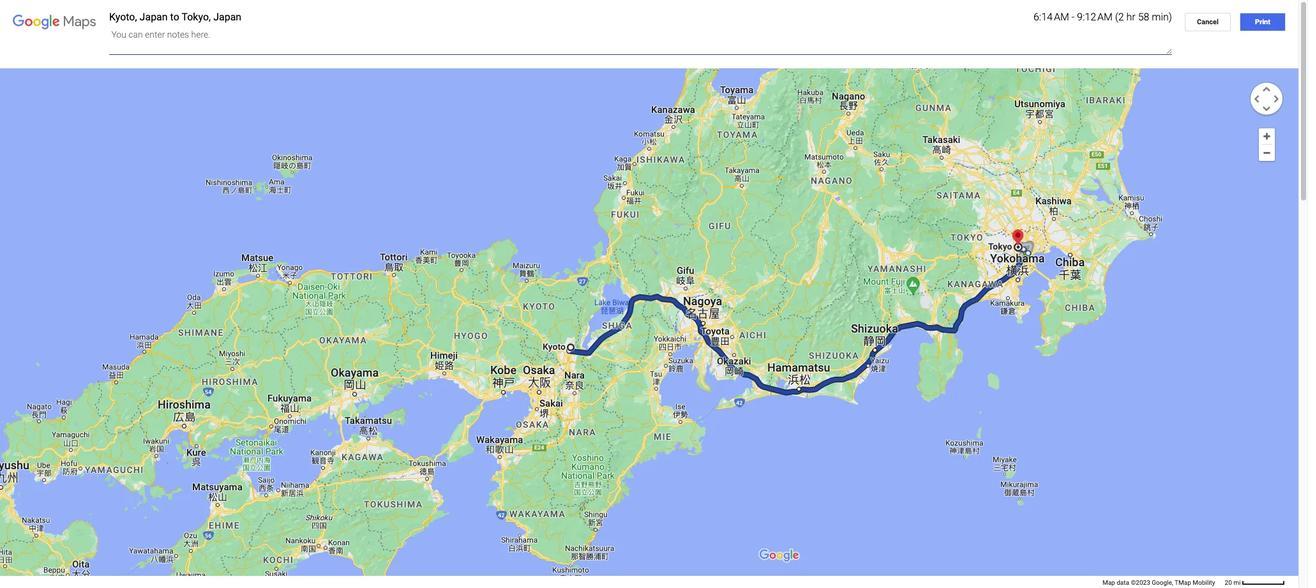Task type: vqa. For each thing, say whether or not it's contained in the screenshot.
middle 432
no



Task type: describe. For each thing, give the bounding box(es) containing it.
6:14 am
[[1034, 11, 1070, 23]]

mobility
[[1193, 579, 1216, 586]]

20
[[1225, 579, 1233, 586]]

zoom out image
[[1263, 148, 1272, 158]]

20 mi button
[[1225, 579, 1286, 586]]

google,
[[1152, 579, 1174, 586]]

print
[[1256, 18, 1271, 26]]

to
[[170, 11, 179, 23]]

cancel
[[1198, 18, 1219, 26]]

1 japan from the left
[[140, 11, 168, 23]]

google maps element
[[0, 68, 1299, 588]]

kyoto, japan to tokyo, japan
[[109, 11, 242, 23]]

min)
[[1152, 11, 1173, 23]]

map
[[1103, 579, 1116, 586]]

6:14 am - 9:12 am (2 hr 58 min)
[[1034, 11, 1173, 23]]

zoom in image
[[1263, 132, 1272, 141]]

kyoto,
[[109, 11, 137, 23]]

map data ©2023 google, tmap mobility
[[1103, 579, 1216, 586]]

2 japan from the left
[[213, 11, 242, 23]]

data
[[1117, 579, 1130, 586]]

mi
[[1234, 579, 1241, 586]]

(2
[[1116, 11, 1125, 23]]

print button
[[1240, 13, 1286, 31]]

9:12 am
[[1078, 11, 1113, 23]]

-
[[1072, 11, 1075, 23]]



Task type: locate. For each thing, give the bounding box(es) containing it.
cancel button
[[1186, 13, 1232, 31]]

20 mi
[[1225, 579, 1241, 586]]

©2023
[[1132, 579, 1151, 586]]

0 horizontal spatial japan
[[140, 11, 168, 23]]

hr
[[1127, 11, 1136, 23]]

1 horizontal spatial japan
[[213, 11, 242, 23]]

japan left to
[[140, 11, 168, 23]]

japan right tokyo,
[[213, 11, 242, 23]]

 You can enter notes here.  text field
[[109, 26, 1173, 55]]

tmap
[[1175, 579, 1192, 586]]

58
[[1139, 11, 1150, 23]]

japan
[[140, 11, 168, 23], [213, 11, 242, 23]]

tokyo,
[[182, 11, 211, 23]]

google maps image
[[13, 11, 96, 31]]



